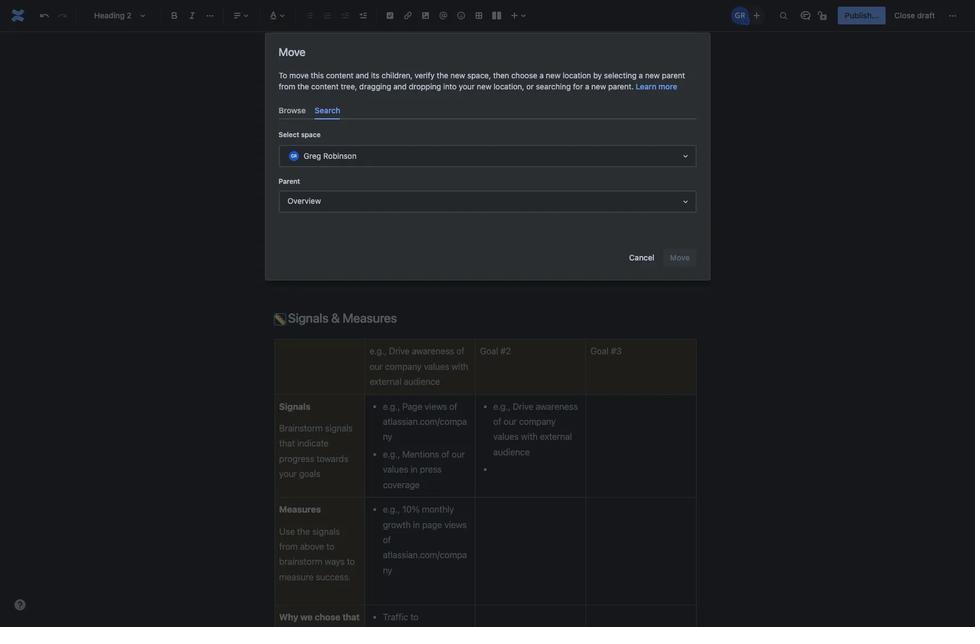 Task type: locate. For each thing, give the bounding box(es) containing it.
north
[[297, 35, 321, 45]]

publish...
[[845, 11, 879, 20]]

learn more
[[636, 82, 678, 91]]

more
[[659, 82, 678, 91]]

1 vertical spatial signals
[[279, 402, 311, 412]]

undo ⌘z image
[[38, 9, 51, 22]]

signals
[[288, 311, 329, 326], [279, 402, 311, 412]]

content down this
[[311, 82, 339, 91]]

close
[[895, 11, 916, 20]]

1 vertical spatial content
[[311, 82, 339, 91]]

move
[[290, 71, 309, 80]]

your
[[459, 82, 475, 91]]

time horizon:
[[274, 77, 332, 87]]

learn more link
[[636, 81, 678, 92]]

then
[[493, 71, 510, 80]]

children,
[[382, 71, 413, 80]]

the
[[437, 71, 449, 80], [298, 82, 309, 91]]

a up searching
[[540, 71, 544, 80]]

and
[[356, 71, 369, 80], [394, 82, 407, 91]]

we
[[301, 612, 313, 622]]

to move this content and its children, verify the new space, then choose a new location by selecting a new parent from the content tree, dragging and dropping into your new location, or searching for a new parent.
[[279, 71, 686, 91]]

0 vertical spatial signals
[[288, 311, 329, 326]]

pursuing
[[279, 186, 317, 196]]

tab list containing browse
[[274, 101, 701, 120]]

searching
[[536, 82, 571, 91]]

content
[[326, 71, 354, 80], [311, 82, 339, 91]]

space,
[[468, 71, 491, 80]]

parent
[[662, 71, 686, 80]]

into
[[444, 82, 457, 91]]

to
[[279, 71, 287, 80]]

1 horizontal spatial measures
[[343, 311, 397, 326]]

link image
[[401, 9, 415, 22]]

open image
[[679, 195, 692, 209]]

new up searching
[[546, 71, 561, 80]]

:straight_ruler: image
[[274, 314, 285, 325]]

cancel button
[[623, 249, 662, 267]]

cancel
[[630, 253, 655, 262]]

space
[[301, 131, 321, 139]]

verify
[[415, 71, 435, 80]]

the up into
[[437, 71, 449, 80]]

:goal: image
[[274, 116, 285, 128], [274, 116, 285, 128]]

italic ⌘i image
[[186, 9, 199, 22]]

tab list
[[274, 101, 701, 120]]

panel warning image
[[279, 34, 292, 48]]

0 vertical spatial the
[[437, 71, 449, 80]]

a
[[540, 71, 544, 80], [639, 71, 643, 80], [585, 82, 590, 91]]

1 horizontal spatial and
[[394, 82, 407, 91]]

0 vertical spatial and
[[356, 71, 369, 80]]

move dialog
[[265, 33, 710, 280]]

content up the tree,
[[326, 71, 354, 80]]

1 vertical spatial and
[[394, 82, 407, 91]]

publish... button
[[839, 7, 886, 24]]

chose
[[315, 612, 341, 622]]

goals
[[285, 113, 320, 128]]

close draft button
[[888, 7, 942, 24]]

Select space text field
[[287, 151, 289, 162]]

draft
[[918, 11, 936, 20]]

for
[[573, 82, 583, 91]]

and down 'children,'
[[394, 82, 407, 91]]

emoji image
[[455, 9, 468, 22]]

a right for
[[585, 82, 590, 91]]

0 vertical spatial content
[[326, 71, 354, 80]]

0 horizontal spatial and
[[356, 71, 369, 80]]

new down space,
[[477, 82, 492, 91]]

&
[[331, 311, 340, 326]]

2 horizontal spatial a
[[639, 71, 643, 80]]

star
[[323, 35, 341, 45]]

search
[[315, 106, 340, 115]]

north star
[[297, 35, 341, 45]]

0 horizontal spatial measures
[[279, 505, 321, 515]]

this
[[311, 71, 324, 80]]

signals for signals & measures
[[288, 311, 329, 326]]

and left its
[[356, 71, 369, 80]]

measures
[[343, 311, 397, 326], [279, 505, 321, 515]]

1 horizontal spatial a
[[585, 82, 590, 91]]

a up learn
[[639, 71, 643, 80]]

not
[[490, 186, 506, 196]]

location,
[[494, 82, 525, 91]]

not pursuing
[[490, 186, 546, 196]]

select space
[[279, 131, 321, 139]]

robinson
[[323, 151, 357, 161]]

new up into
[[451, 71, 466, 80]]

action item image
[[384, 9, 397, 22]]

the down move
[[298, 82, 309, 91]]

new
[[451, 71, 466, 80], [546, 71, 561, 80], [645, 71, 660, 80], [477, 82, 492, 91], [592, 82, 607, 91]]

0 horizontal spatial the
[[298, 82, 309, 91]]

numbered list ⌘⇧7 image
[[321, 9, 334, 22]]

from
[[279, 82, 296, 91]]

confluence image
[[9, 7, 27, 24], [9, 7, 27, 24]]

select
[[279, 131, 299, 139]]

new down by
[[592, 82, 607, 91]]



Task type: describe. For each thing, give the bounding box(es) containing it.
mention image
[[437, 9, 450, 22]]

tree,
[[341, 82, 357, 91]]

parent
[[279, 177, 300, 186]]

1 vertical spatial the
[[298, 82, 309, 91]]

Parent text field
[[286, 196, 288, 207]]

browse
[[279, 106, 306, 115]]

horizon:
[[298, 77, 332, 87]]

Main content area, start typing to enter text. text field
[[268, 28, 704, 628]]

bullet list ⌘⇧8 image
[[303, 9, 316, 22]]

new up learn more
[[645, 71, 660, 80]]

time
[[274, 77, 295, 87]]

its
[[371, 71, 380, 80]]

why we chose that
[[279, 612, 362, 628]]

layouts image
[[490, 9, 504, 22]]

table image
[[473, 9, 486, 22]]

overview
[[288, 196, 321, 206]]

greg robinson image
[[732, 7, 750, 24]]

tab list inside move dialog
[[274, 101, 701, 120]]

close draft
[[895, 11, 936, 20]]

signals & measures
[[285, 311, 397, 326]]

indent tab image
[[356, 9, 370, 22]]

1 vertical spatial measures
[[279, 505, 321, 515]]

add image, video, or file image
[[419, 9, 433, 22]]

parent.
[[609, 82, 634, 91]]

outdent ⇧tab image
[[339, 9, 352, 22]]

0 vertical spatial measures
[[343, 311, 397, 326]]

greg
[[304, 151, 321, 161]]

that
[[343, 612, 360, 622]]

bold ⌘b image
[[168, 9, 181, 22]]

open image
[[679, 150, 692, 163]]

greg robinson
[[304, 151, 357, 161]]

dragging
[[359, 82, 392, 91]]

location
[[563, 71, 592, 80]]

by
[[594, 71, 602, 80]]

why
[[279, 612, 299, 622]]

dropping
[[409, 82, 441, 91]]

selecting
[[604, 71, 637, 80]]

choose
[[512, 71, 538, 80]]

signals for signals
[[279, 402, 311, 412]]

0 horizontal spatial a
[[540, 71, 544, 80]]

or
[[527, 82, 534, 91]]

1 horizontal spatial the
[[437, 71, 449, 80]]

move
[[279, 46, 306, 58]]

pursuing
[[508, 186, 546, 196]]

redo ⌘⇧z image
[[56, 9, 69, 22]]

:straight_ruler: image
[[274, 314, 285, 325]]

learn
[[636, 82, 657, 91]]



Task type: vqa. For each thing, say whether or not it's contained in the screenshot.
Documentation 23
no



